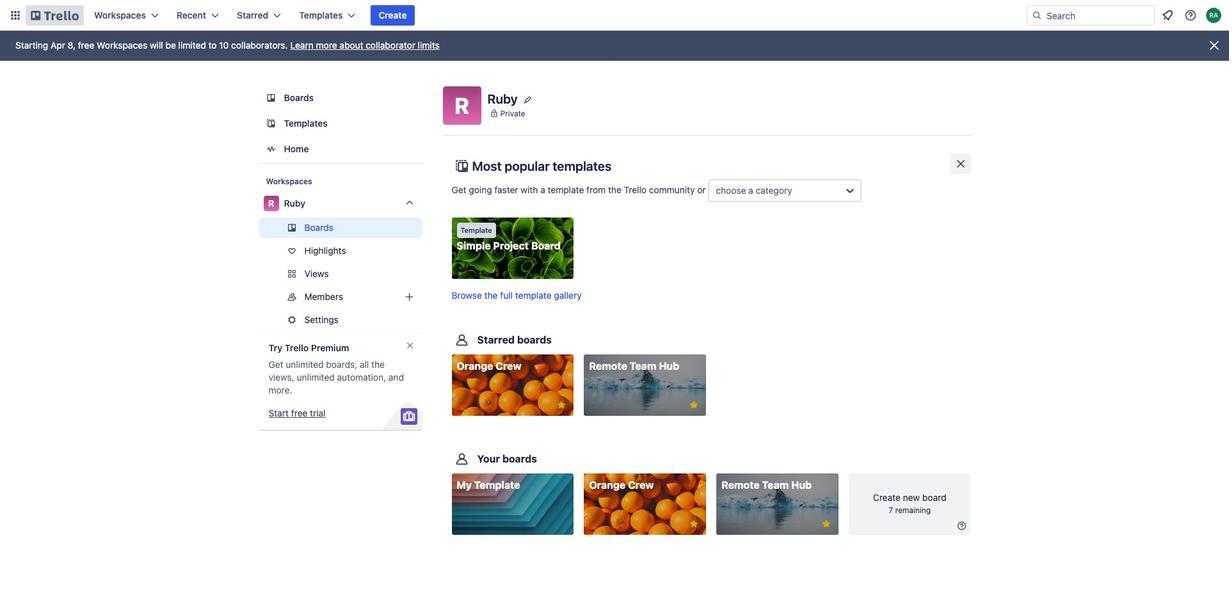 Task type: vqa. For each thing, say whether or not it's contained in the screenshot.
the topmost orange crew Link
yes



Task type: locate. For each thing, give the bounding box(es) containing it.
faster
[[495, 184, 519, 195]]

a right with
[[541, 184, 546, 195]]

0 vertical spatial boards
[[284, 92, 314, 103]]

0 horizontal spatial remote team hub
[[590, 361, 680, 372]]

template simple project board
[[457, 226, 561, 252]]

0 vertical spatial team
[[630, 361, 657, 372]]

0 vertical spatial hub
[[659, 361, 680, 372]]

0 vertical spatial boards link
[[258, 86, 422, 110]]

trello inside try trello premium get unlimited boards, all the views, unlimited automation, and more.
[[285, 343, 309, 354]]

remote team hub
[[590, 361, 680, 372], [722, 480, 812, 492]]

get
[[452, 184, 467, 195], [269, 359, 284, 370]]

starred
[[237, 10, 269, 20], [478, 335, 515, 346]]

template
[[461, 226, 492, 234], [475, 480, 520, 492]]

0 vertical spatial workspaces
[[94, 10, 146, 20]]

browse the full template gallery link
[[452, 290, 582, 301]]

1 horizontal spatial r
[[455, 92, 469, 119]]

1 horizontal spatial trello
[[624, 184, 647, 195]]

1 vertical spatial get
[[269, 359, 284, 370]]

1 vertical spatial create
[[874, 493, 901, 504]]

r
[[455, 92, 469, 119], [268, 198, 274, 209]]

1 vertical spatial remote team hub link
[[717, 474, 839, 536]]

template
[[548, 184, 584, 195], [516, 290, 552, 301]]

a
[[541, 184, 546, 195], [749, 185, 754, 196]]

0 vertical spatial crew
[[496, 361, 522, 372]]

crew
[[496, 361, 522, 372], [628, 480, 654, 492]]

from
[[587, 184, 606, 195]]

1 horizontal spatial crew
[[628, 480, 654, 492]]

1 horizontal spatial free
[[291, 408, 308, 419]]

r down home icon
[[268, 198, 274, 209]]

workspaces
[[94, 10, 146, 20], [97, 40, 147, 51], [266, 177, 312, 186]]

browse
[[452, 290, 482, 301]]

1 horizontal spatial ruby
[[488, 91, 518, 106]]

click to unstar this board. it will be removed from your starred list. image for orange crew link to the right
[[689, 519, 700, 531]]

1 horizontal spatial get
[[452, 184, 467, 195]]

start
[[269, 408, 289, 419]]

10
[[219, 40, 229, 51]]

0 vertical spatial the
[[609, 184, 622, 195]]

create up collaborator
[[379, 10, 407, 20]]

1 vertical spatial free
[[291, 408, 308, 419]]

orange crew link
[[452, 355, 574, 417], [584, 474, 706, 536]]

click to unstar this board. it will be removed from your starred list. image for the leftmost orange crew link
[[556, 400, 568, 411]]

create inside button
[[379, 10, 407, 20]]

ruby up the private
[[488, 91, 518, 106]]

remote
[[590, 361, 628, 372], [722, 480, 760, 492]]

trello right "try"
[[285, 343, 309, 354]]

0 horizontal spatial click to unstar this board. it will be removed from your starred list. image
[[556, 400, 568, 411]]

free
[[78, 40, 94, 51], [291, 408, 308, 419]]

0 horizontal spatial create
[[379, 10, 407, 20]]

0 vertical spatial orange crew link
[[452, 355, 574, 417]]

0 vertical spatial templates
[[299, 10, 343, 20]]

back to home image
[[31, 5, 79, 26]]

2 vertical spatial the
[[372, 359, 385, 370]]

my template
[[457, 480, 520, 492]]

template inside template simple project board
[[461, 226, 492, 234]]

the left full
[[485, 290, 498, 301]]

1 horizontal spatial click to unstar this board. it will be removed from your starred list. image
[[821, 519, 833, 531]]

0 horizontal spatial orange
[[457, 361, 494, 372]]

1 vertical spatial template
[[475, 480, 520, 492]]

r left the private
[[455, 92, 469, 119]]

create inside create new board 7 remaining
[[874, 493, 901, 504]]

1 horizontal spatial click to unstar this board. it will be removed from your starred list. image
[[689, 519, 700, 531]]

your boards
[[478, 454, 537, 465]]

template down templates
[[548, 184, 584, 195]]

templates inside dropdown button
[[299, 10, 343, 20]]

template up simple
[[461, 226, 492, 234]]

hub
[[659, 361, 680, 372], [792, 480, 812, 492]]

starred button
[[229, 5, 289, 26]]

create new board 7 remaining
[[874, 493, 947, 516]]

more.
[[269, 385, 292, 396]]

to
[[209, 40, 217, 51]]

0 vertical spatial template
[[461, 226, 492, 234]]

1 boards link from the top
[[258, 86, 422, 110]]

unlimited down boards,
[[297, 372, 335, 383]]

0 horizontal spatial the
[[372, 359, 385, 370]]

boards for starred boards
[[517, 335, 552, 346]]

template board image
[[264, 116, 279, 131]]

get left going
[[452, 184, 467, 195]]

boards right board icon
[[284, 92, 314, 103]]

starred for starred boards
[[478, 335, 515, 346]]

1 vertical spatial r
[[268, 198, 274, 209]]

starred up collaborators.
[[237, 10, 269, 20]]

settings link
[[258, 310, 422, 331]]

your
[[478, 454, 500, 465]]

team
[[630, 361, 657, 372], [763, 480, 789, 492]]

boards
[[284, 92, 314, 103], [305, 222, 334, 233]]

the inside try trello premium get unlimited boards, all the views, unlimited automation, and more.
[[372, 359, 385, 370]]

free inside button
[[291, 408, 308, 419]]

get up views,
[[269, 359, 284, 370]]

1 horizontal spatial team
[[763, 480, 789, 492]]

0 horizontal spatial ruby
[[284, 198, 306, 209]]

1 horizontal spatial starred
[[478, 335, 515, 346]]

click to unstar this board. it will be removed from your starred list. image
[[556, 400, 568, 411], [689, 519, 700, 531]]

0 vertical spatial click to unstar this board. it will be removed from your starred list. image
[[556, 400, 568, 411]]

1 vertical spatial orange crew
[[590, 480, 654, 492]]

0 vertical spatial unlimited
[[286, 359, 324, 370]]

2 horizontal spatial the
[[609, 184, 622, 195]]

boards,
[[326, 359, 358, 370]]

1 vertical spatial trello
[[285, 343, 309, 354]]

0 horizontal spatial trello
[[285, 343, 309, 354]]

orange
[[457, 361, 494, 372], [590, 480, 626, 492]]

0 horizontal spatial remote team hub link
[[584, 355, 706, 417]]

free right 8,
[[78, 40, 94, 51]]

1 vertical spatial the
[[485, 290, 498, 301]]

boards link up templates link
[[258, 86, 422, 110]]

templates up more
[[299, 10, 343, 20]]

create for create
[[379, 10, 407, 20]]

0 vertical spatial boards
[[517, 335, 552, 346]]

create for create new board 7 remaining
[[874, 493, 901, 504]]

try
[[269, 343, 283, 354]]

0 horizontal spatial r
[[268, 198, 274, 209]]

0 vertical spatial trello
[[624, 184, 647, 195]]

add image
[[402, 290, 417, 305]]

templates
[[299, 10, 343, 20], [284, 118, 328, 129]]

crew for orange crew link to the right's click to unstar this board. it will be removed from your starred list. icon
[[628, 480, 654, 492]]

0 horizontal spatial remote
[[590, 361, 628, 372]]

remote team hub link
[[584, 355, 706, 417], [717, 474, 839, 536]]

unlimited
[[286, 359, 324, 370], [297, 372, 335, 383]]

1 vertical spatial workspaces
[[97, 40, 147, 51]]

0 vertical spatial remote team hub
[[590, 361, 680, 372]]

template down the your
[[475, 480, 520, 492]]

0 horizontal spatial hub
[[659, 361, 680, 372]]

get inside try trello premium get unlimited boards, all the views, unlimited automation, and more.
[[269, 359, 284, 370]]

start free trial button
[[269, 407, 326, 420]]

0 horizontal spatial starred
[[237, 10, 269, 20]]

template right full
[[516, 290, 552, 301]]

1 vertical spatial team
[[763, 480, 789, 492]]

the right all
[[372, 359, 385, 370]]

templates up "home"
[[284, 118, 328, 129]]

click to unstar this board. it will be removed from your starred list. image
[[689, 400, 700, 411], [821, 519, 833, 531]]

1 vertical spatial unlimited
[[297, 372, 335, 383]]

0 vertical spatial orange crew
[[457, 361, 522, 372]]

views
[[305, 268, 329, 279]]

1 vertical spatial starred
[[478, 335, 515, 346]]

0 horizontal spatial team
[[630, 361, 657, 372]]

templates button
[[292, 5, 364, 26]]

the for get going faster with a template from the trello community or
[[609, 184, 622, 195]]

1 vertical spatial hub
[[792, 480, 812, 492]]

0 horizontal spatial orange crew
[[457, 361, 522, 372]]

1 vertical spatial remote team hub
[[722, 480, 812, 492]]

boards link up the "highlights" link
[[258, 218, 422, 238]]

1 vertical spatial crew
[[628, 480, 654, 492]]

0 horizontal spatial crew
[[496, 361, 522, 372]]

starred down full
[[478, 335, 515, 346]]

search image
[[1033, 10, 1043, 20]]

ruby
[[488, 91, 518, 106], [284, 198, 306, 209]]

starred inside popup button
[[237, 10, 269, 20]]

1 vertical spatial remote
[[722, 480, 760, 492]]

1 horizontal spatial hub
[[792, 480, 812, 492]]

0 vertical spatial r
[[455, 92, 469, 119]]

templates link
[[258, 112, 422, 135]]

trello
[[624, 184, 647, 195], [285, 343, 309, 354]]

boards right the your
[[503, 454, 537, 465]]

create up 7
[[874, 493, 901, 504]]

0 horizontal spatial get
[[269, 359, 284, 370]]

remaining
[[896, 506, 931, 516]]

1 vertical spatial click to unstar this board. it will be removed from your starred list. image
[[689, 519, 700, 531]]

free left trial
[[291, 408, 308, 419]]

boards down 'browse the full template gallery'
[[517, 335, 552, 346]]

0 vertical spatial free
[[78, 40, 94, 51]]

boards for 1st boards link from the bottom
[[305, 222, 334, 233]]

1 vertical spatial click to unstar this board. it will be removed from your starred list. image
[[821, 519, 833, 531]]

r inside button
[[455, 92, 469, 119]]

boards
[[517, 335, 552, 346], [503, 454, 537, 465]]

the right "from"
[[609, 184, 622, 195]]

r button
[[443, 86, 481, 125]]

0 vertical spatial remote team hub link
[[584, 355, 706, 417]]

7
[[889, 506, 894, 516]]

boards up the 'highlights'
[[305, 222, 334, 233]]

a right choose
[[749, 185, 754, 196]]

board image
[[264, 90, 279, 106]]

boards link
[[258, 86, 422, 110], [258, 218, 422, 238]]

ruby anderson (rubyanderson7) image
[[1207, 8, 1222, 23]]

home image
[[264, 142, 279, 157]]

ruby down "home"
[[284, 198, 306, 209]]

create
[[379, 10, 407, 20], [874, 493, 901, 504]]

trello left community
[[624, 184, 647, 195]]

1 horizontal spatial remote team hub link
[[717, 474, 839, 536]]

1 vertical spatial orange crew link
[[584, 474, 706, 536]]

recent button
[[169, 5, 227, 26]]

0 horizontal spatial a
[[541, 184, 546, 195]]

1 vertical spatial templates
[[284, 118, 328, 129]]

0 vertical spatial starred
[[237, 10, 269, 20]]

1 vertical spatial boards link
[[258, 218, 422, 238]]

simple
[[457, 240, 491, 252]]

0 vertical spatial orange
[[457, 361, 494, 372]]

unlimited up views,
[[286, 359, 324, 370]]

2 vertical spatial workspaces
[[266, 177, 312, 186]]

0 horizontal spatial click to unstar this board. it will be removed from your starred list. image
[[689, 400, 700, 411]]

1 horizontal spatial orange
[[590, 480, 626, 492]]

0 vertical spatial create
[[379, 10, 407, 20]]

workspaces button
[[86, 5, 166, 26]]

1 vertical spatial boards
[[305, 222, 334, 233]]

1 horizontal spatial create
[[874, 493, 901, 504]]

orange crew
[[457, 361, 522, 372], [590, 480, 654, 492]]

1 vertical spatial boards
[[503, 454, 537, 465]]



Task type: describe. For each thing, give the bounding box(es) containing it.
members
[[305, 291, 343, 302]]

browse the full template gallery
[[452, 290, 582, 301]]

home link
[[258, 138, 422, 161]]

apr
[[51, 40, 65, 51]]

most popular templates
[[472, 159, 612, 174]]

1 vertical spatial template
[[516, 290, 552, 301]]

popular
[[505, 159, 550, 174]]

create button
[[371, 5, 415, 26]]

workspaces inside dropdown button
[[94, 10, 146, 20]]

collaborator
[[366, 40, 416, 51]]

settings
[[305, 315, 339, 325]]

the for try trello premium get unlimited boards, all the views, unlimited automation, and more.
[[372, 359, 385, 370]]

0 vertical spatial click to unstar this board. it will be removed from your starred list. image
[[689, 400, 700, 411]]

1 horizontal spatial a
[[749, 185, 754, 196]]

0 notifications image
[[1161, 8, 1176, 23]]

home
[[284, 143, 309, 154]]

open information menu image
[[1185, 9, 1198, 22]]

1 horizontal spatial the
[[485, 290, 498, 301]]

community
[[649, 184, 695, 195]]

choose a category
[[716, 185, 793, 196]]

0 vertical spatial template
[[548, 184, 584, 195]]

more
[[316, 40, 337, 51]]

trial
[[310, 408, 326, 419]]

gallery
[[554, 290, 582, 301]]

my template link
[[452, 474, 574, 536]]

limits
[[418, 40, 440, 51]]

boards for first boards link from the top of the page
[[284, 92, 314, 103]]

choose
[[716, 185, 747, 196]]

crew for the leftmost orange crew link's click to unstar this board. it will be removed from your starred list. icon
[[496, 361, 522, 372]]

starred boards
[[478, 335, 552, 346]]

1 horizontal spatial orange crew link
[[584, 474, 706, 536]]

project
[[494, 240, 529, 252]]

templates
[[553, 159, 612, 174]]

Search field
[[1043, 6, 1155, 25]]

views,
[[269, 372, 295, 383]]

0 vertical spatial get
[[452, 184, 467, 195]]

with
[[521, 184, 538, 195]]

board
[[923, 493, 947, 504]]

sm image
[[956, 520, 969, 533]]

new
[[904, 493, 921, 504]]

1 horizontal spatial orange crew
[[590, 480, 654, 492]]

limited
[[178, 40, 206, 51]]

board
[[532, 240, 561, 252]]

0 vertical spatial remote
[[590, 361, 628, 372]]

1 horizontal spatial remote
[[722, 480, 760, 492]]

or
[[698, 184, 706, 195]]

0 vertical spatial ruby
[[488, 91, 518, 106]]

category
[[756, 185, 793, 196]]

starting
[[15, 40, 48, 51]]

boards for your boards
[[503, 454, 537, 465]]

highlights link
[[258, 241, 422, 261]]

views link
[[258, 264, 422, 284]]

automation,
[[337, 372, 386, 383]]

1 vertical spatial orange
[[590, 480, 626, 492]]

will
[[150, 40, 163, 51]]

private
[[501, 109, 526, 118]]

premium
[[311, 343, 349, 354]]

0 horizontal spatial orange crew link
[[452, 355, 574, 417]]

collaborators.
[[231, 40, 288, 51]]

2 boards link from the top
[[258, 218, 422, 238]]

be
[[166, 40, 176, 51]]

0 horizontal spatial free
[[78, 40, 94, 51]]

learn
[[291, 40, 314, 51]]

highlights
[[305, 245, 346, 256]]

get going faster with a template from the trello community or
[[452, 184, 709, 195]]

1 vertical spatial ruby
[[284, 198, 306, 209]]

primary element
[[0, 0, 1230, 31]]

going
[[469, 184, 492, 195]]

1 horizontal spatial remote team hub
[[722, 480, 812, 492]]

my
[[457, 480, 472, 492]]

learn more about collaborator limits link
[[291, 40, 440, 51]]

starting apr 8, free workspaces will be limited to 10 collaborators. learn more about collaborator limits
[[15, 40, 440, 51]]

members link
[[258, 287, 422, 307]]

starred for starred
[[237, 10, 269, 20]]

start free trial
[[269, 408, 326, 419]]

and
[[389, 372, 404, 383]]

all
[[360, 359, 369, 370]]

about
[[340, 40, 364, 51]]

8,
[[68, 40, 76, 51]]

try trello premium get unlimited boards, all the views, unlimited automation, and more.
[[269, 343, 404, 396]]

recent
[[177, 10, 206, 20]]

most
[[472, 159, 502, 174]]

full
[[501, 290, 513, 301]]

template inside my template link
[[475, 480, 520, 492]]



